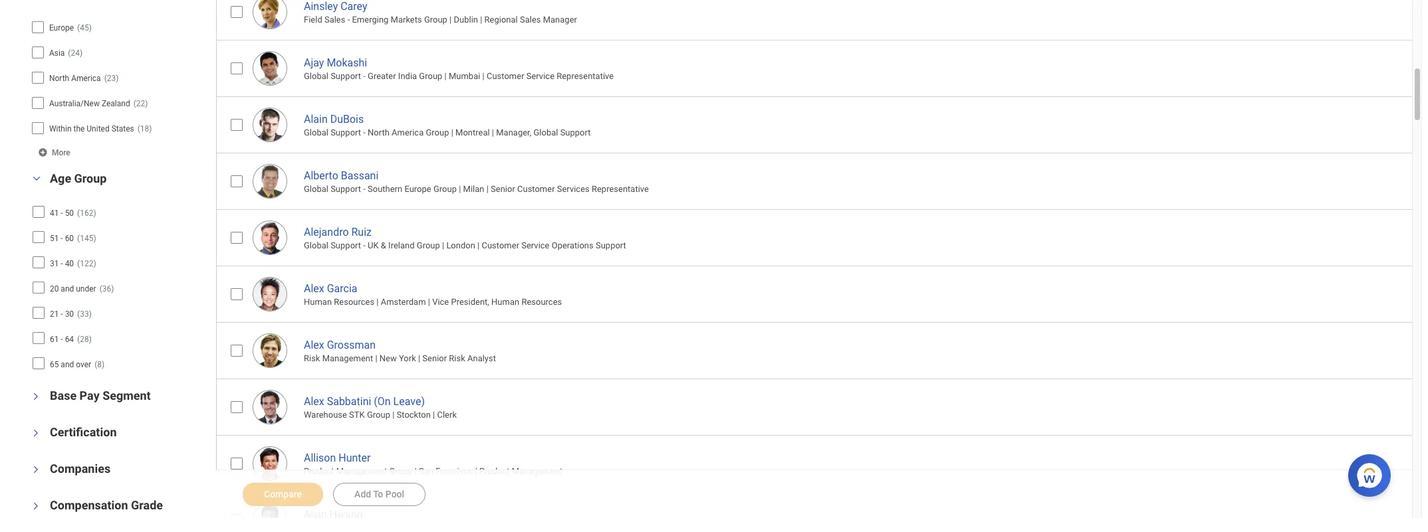 Task type: describe. For each thing, give the bounding box(es) containing it.
companies button
[[50, 462, 110, 476]]

senior inside alex grossman list item
[[422, 354, 447, 364]]

| right york at the left of page
[[418, 354, 420, 364]]

0 vertical spatial europe
[[49, 23, 74, 32]]

(145)
[[77, 234, 96, 243]]

sabbatini
[[327, 395, 371, 408]]

and for 20
[[61, 284, 74, 294]]

&
[[381, 241, 386, 251]]

alex grossman link
[[304, 336, 376, 352]]

support right operations
[[596, 241, 626, 251]]

| left dublin
[[450, 15, 452, 25]]

alberto bassani list item
[[216, 153, 1422, 209]]

alex for alex garcia
[[304, 282, 324, 295]]

base pay segment button
[[50, 389, 151, 403]]

dublin
[[454, 15, 478, 25]]

alex sabbatini (on leave) list item
[[216, 379, 1422, 435]]

amsterdam
[[381, 297, 426, 307]]

australia/new zealand
[[49, 99, 130, 108]]

markets
[[391, 15, 422, 25]]

| left montreal
[[451, 128, 453, 138]]

| left milan
[[459, 184, 461, 194]]

york
[[399, 354, 416, 364]]

| left amsterdam
[[377, 297, 379, 307]]

51 - 60
[[50, 234, 74, 243]]

1 product from the left
[[304, 467, 334, 477]]

61 - 64
[[50, 335, 74, 344]]

compensation
[[50, 498, 128, 512]]

31
[[50, 259, 59, 268]]

support down alejandro ruiz
[[331, 241, 361, 251]]

age group group
[[24, 171, 209, 378]]

| right london
[[477, 241, 480, 251]]

- right 41
[[61, 208, 63, 218]]

ajay mokashi link
[[304, 54, 367, 69]]

montreal
[[456, 128, 490, 138]]

base pay segment
[[50, 389, 151, 403]]

alex grossman
[[304, 339, 376, 352]]

- right 31 on the left of the page
[[61, 259, 63, 268]]

| right montreal
[[492, 128, 494, 138]]

chevron down image for compensation grade
[[31, 498, 41, 514]]

product management group   |   san francisco   |   product management
[[304, 467, 563, 477]]

alberto
[[304, 169, 338, 182]]

ajay mokashi global support - greater india group   |   mumbai   |   customer service representative
[[304, 56, 614, 81]]

alain dubois
[[304, 113, 364, 125]]

64
[[65, 335, 74, 344]]

services
[[557, 184, 590, 194]]

alex garcia list item
[[216, 266, 1422, 322]]

warehouse stk group   |   stockton   |   clerk
[[304, 410, 457, 420]]

more
[[52, 148, 70, 157]]

america inside alain dubois list item
[[392, 128, 424, 138]]

(22)
[[133, 99, 148, 108]]

service inside 'alejandro ruiz' list item
[[521, 241, 550, 251]]

| right dublin
[[480, 15, 482, 25]]

group inside allison hunter list item
[[389, 467, 413, 477]]

service inside ajay mokashi global support - greater india group   |   mumbai   |   customer service representative
[[526, 71, 555, 81]]

over
[[76, 360, 91, 369]]

under
[[76, 284, 96, 294]]

allison hunter link
[[304, 449, 371, 465]]

(on
[[374, 395, 391, 408]]

customer for ruiz
[[482, 241, 519, 251]]

india
[[398, 71, 417, 81]]

chevron down image for age group
[[29, 174, 45, 183]]

65
[[50, 360, 59, 369]]

global for alain dubois
[[304, 128, 328, 138]]

| right milan
[[487, 184, 489, 194]]

| right francisco
[[475, 467, 477, 477]]

clerk
[[437, 410, 457, 420]]

2 human from the left
[[491, 297, 519, 307]]

america inside tree
[[71, 74, 101, 83]]

(28)
[[77, 335, 92, 344]]

2 product from the left
[[479, 467, 510, 477]]

group inside alex sabbatini (on leave) list item
[[367, 410, 390, 420]]

1 resources from the left
[[334, 297, 374, 307]]

- right '21'
[[61, 310, 63, 319]]

representative inside ajay mokashi global support - greater india group   |   mumbai   |   customer service representative
[[557, 71, 614, 81]]

support down dubois
[[331, 128, 361, 138]]

- inside ajay mokashi global support - greater india group   |   mumbai   |   customer service representative
[[363, 71, 366, 81]]

2 sales from the left
[[520, 15, 541, 25]]

| left stockton on the left bottom
[[392, 410, 395, 420]]

alain dubois list item
[[216, 96, 1422, 153]]

| right mumbai
[[482, 71, 485, 81]]

1 sales from the left
[[324, 15, 345, 25]]

grossman
[[327, 339, 376, 352]]

management for hunter
[[336, 467, 387, 477]]

certification button
[[50, 425, 117, 439]]

(23)
[[104, 74, 119, 83]]

customer inside ajay mokashi global support - greater india group   |   mumbai   |   customer service representative
[[487, 71, 524, 81]]

21
[[50, 310, 59, 319]]

alejandro ruiz link
[[304, 223, 372, 239]]

stk
[[349, 410, 365, 420]]

president,
[[451, 297, 489, 307]]

global support - north america group   |   montreal   |   manager, global support
[[304, 128, 591, 138]]

global support - southern europe group   |   milan   |   senior customer services representative
[[304, 184, 649, 194]]

alex garcia
[[304, 282, 357, 295]]

alain
[[304, 113, 328, 125]]

north inside alain dubois list item
[[368, 128, 390, 138]]

60
[[65, 234, 74, 243]]

the
[[73, 124, 85, 133]]

ajay
[[304, 56, 324, 69]]

global inside ajay mokashi global support - greater india group   |   mumbai   |   customer service representative
[[304, 71, 328, 81]]

allison hunter
[[304, 452, 371, 465]]

alejandro ruiz list item
[[216, 209, 1422, 266]]

analyst
[[467, 354, 496, 364]]

(18)
[[137, 124, 152, 133]]

hunter
[[339, 452, 371, 465]]

| left mumbai
[[445, 71, 447, 81]]

chevron down image for base pay segment
[[31, 389, 41, 405]]

age group button
[[50, 171, 107, 185]]

21 - 30
[[50, 310, 74, 319]]

compensation grade button
[[50, 498, 163, 512]]

london
[[446, 241, 475, 251]]



Task type: locate. For each thing, give the bounding box(es) containing it.
group left milan
[[433, 184, 457, 194]]

and right 20
[[61, 284, 74, 294]]

alex garcia link
[[304, 280, 357, 295]]

representative inside alberto bassani list item
[[592, 184, 649, 194]]

chevron down image left the age
[[29, 174, 45, 183]]

service
[[526, 71, 555, 81], [521, 241, 550, 251]]

warehouse
[[304, 410, 347, 420]]

representative down manager
[[557, 71, 614, 81]]

- down bassani
[[363, 184, 366, 194]]

southern
[[368, 184, 402, 194]]

management for grossman
[[322, 354, 373, 364]]

0 horizontal spatial resources
[[334, 297, 374, 307]]

group right the markets
[[424, 15, 447, 25]]

group right india
[[419, 71, 442, 81]]

0 vertical spatial north
[[49, 74, 69, 83]]

support down mokashi
[[331, 71, 361, 81]]

segment
[[102, 389, 151, 403]]

tree containing europe
[[31, 16, 205, 139]]

group right "ireland"
[[417, 241, 440, 251]]

more button
[[38, 147, 72, 158]]

alex
[[304, 282, 324, 295], [304, 339, 324, 352], [304, 395, 324, 408]]

alex inside list item
[[304, 395, 324, 408]]

1 human from the left
[[304, 297, 332, 307]]

customer right mumbai
[[487, 71, 524, 81]]

senior right milan
[[491, 184, 515, 194]]

customer
[[487, 71, 524, 81], [517, 184, 555, 194], [482, 241, 519, 251]]

america down india
[[392, 128, 424, 138]]

1 horizontal spatial risk
[[449, 354, 465, 364]]

management
[[322, 354, 373, 364], [336, 467, 387, 477], [512, 467, 563, 477]]

chevron down image up chevron down image
[[31, 425, 41, 441]]

1 vertical spatial europe
[[405, 184, 431, 194]]

0 horizontal spatial human
[[304, 297, 332, 307]]

resources
[[334, 297, 374, 307], [522, 297, 562, 307]]

1 vertical spatial customer
[[517, 184, 555, 194]]

leave)
[[393, 395, 425, 408]]

30
[[65, 310, 74, 319]]

alberto bassani
[[304, 169, 379, 182]]

chevron down image for certification
[[31, 425, 41, 441]]

senior
[[491, 184, 515, 194], [422, 354, 447, 364]]

base
[[50, 389, 77, 403]]

alex inside list item
[[304, 282, 324, 295]]

list item
[[216, 492, 1422, 519]]

global down alberto
[[304, 184, 328, 194]]

0 horizontal spatial north
[[49, 74, 69, 83]]

manager
[[543, 15, 577, 25]]

europe right southern
[[405, 184, 431, 194]]

alex for alex sabbatini (on leave)
[[304, 395, 324, 408]]

group
[[424, 15, 447, 25], [419, 71, 442, 81], [426, 128, 449, 138], [74, 171, 107, 185], [433, 184, 457, 194], [417, 241, 440, 251], [367, 410, 390, 420], [389, 467, 413, 477]]

greater
[[368, 71, 396, 81]]

alex for alex grossman
[[304, 339, 324, 352]]

global
[[304, 71, 328, 81], [304, 128, 328, 138], [534, 128, 558, 138], [304, 184, 328, 194], [304, 241, 328, 251]]

milan
[[463, 184, 484, 194]]

0 vertical spatial senior
[[491, 184, 515, 194]]

0 horizontal spatial america
[[71, 74, 101, 83]]

0 vertical spatial america
[[71, 74, 101, 83]]

allison
[[304, 452, 336, 465]]

global inside 'alejandro ruiz' list item
[[304, 241, 328, 251]]

uk
[[368, 241, 379, 251]]

and right the 65
[[61, 360, 74, 369]]

mumbai
[[449, 71, 480, 81]]

alex left garcia
[[304, 282, 324, 295]]

chevron down image left base
[[31, 389, 41, 405]]

51
[[50, 234, 59, 243]]

zealand
[[102, 99, 130, 108]]

(33)
[[77, 310, 92, 319]]

- inside alain dubois list item
[[363, 128, 366, 138]]

20
[[50, 284, 59, 294]]

francisco
[[436, 467, 473, 477]]

2 vertical spatial customer
[[482, 241, 519, 251]]

allison hunter list item
[[216, 435, 1422, 492]]

san
[[419, 467, 434, 477]]

- inside field sales - emerging markets group   |   dublin   |   regional sales manager list item
[[348, 15, 350, 25]]

0 vertical spatial service
[[526, 71, 555, 81]]

emerging
[[352, 15, 389, 25]]

1 vertical spatial america
[[392, 128, 424, 138]]

customer left services
[[517, 184, 555, 194]]

1 horizontal spatial product
[[479, 467, 510, 477]]

0 horizontal spatial sales
[[324, 15, 345, 25]]

alejandro
[[304, 226, 349, 239]]

- left greater
[[363, 71, 366, 81]]

chevron down image inside age group group
[[29, 174, 45, 183]]

alex left grossman
[[304, 339, 324, 352]]

3 alex from the top
[[304, 395, 324, 408]]

customer inside alberto bassani list item
[[517, 184, 555, 194]]

1 vertical spatial north
[[368, 128, 390, 138]]

product down allison
[[304, 467, 334, 477]]

1 alex from the top
[[304, 282, 324, 295]]

group inside group
[[74, 171, 107, 185]]

| left new
[[375, 354, 377, 364]]

service down manager
[[526, 71, 555, 81]]

group inside ajay mokashi global support - greater india group   |   mumbai   |   customer service representative
[[419, 71, 442, 81]]

global down "ajay" on the left of page
[[304, 71, 328, 81]]

2 vertical spatial alex
[[304, 395, 324, 408]]

representative right services
[[592, 184, 649, 194]]

(8)
[[95, 360, 105, 369]]

management inside alex grossman list item
[[322, 354, 373, 364]]

2 risk from the left
[[449, 354, 465, 364]]

customer inside 'alejandro ruiz' list item
[[482, 241, 519, 251]]

bassani
[[341, 169, 379, 182]]

41 - 50
[[50, 208, 74, 218]]

group down (on
[[367, 410, 390, 420]]

0 horizontal spatial europe
[[49, 23, 74, 32]]

customer for bassani
[[517, 184, 555, 194]]

1 horizontal spatial resources
[[522, 297, 562, 307]]

50
[[65, 208, 74, 218]]

group inside alain dubois list item
[[426, 128, 449, 138]]

1 vertical spatial senior
[[422, 354, 447, 364]]

senior inside alberto bassani list item
[[491, 184, 515, 194]]

sales right the 'field'
[[324, 15, 345, 25]]

- inside 'alejandro ruiz' list item
[[363, 241, 366, 251]]

senior right york at the left of page
[[422, 354, 447, 364]]

65 and over
[[50, 360, 91, 369]]

1 horizontal spatial america
[[392, 128, 424, 138]]

grade
[[131, 498, 163, 512]]

manager,
[[496, 128, 531, 138]]

|
[[450, 15, 452, 25], [480, 15, 482, 25], [445, 71, 447, 81], [482, 71, 485, 81], [451, 128, 453, 138], [492, 128, 494, 138], [459, 184, 461, 194], [487, 184, 489, 194], [442, 241, 444, 251], [477, 241, 480, 251], [377, 297, 379, 307], [428, 297, 430, 307], [375, 354, 377, 364], [418, 354, 420, 364], [392, 410, 395, 420], [433, 410, 435, 420], [415, 467, 417, 477], [475, 467, 477, 477]]

support up services
[[560, 128, 591, 138]]

north down asia
[[49, 74, 69, 83]]

1 and from the top
[[61, 284, 74, 294]]

41
[[50, 208, 59, 218]]

alex inside list item
[[304, 339, 324, 352]]

alejandro ruiz
[[304, 226, 372, 239]]

field
[[304, 15, 322, 25]]

stockton
[[397, 410, 431, 420]]

mokashi
[[327, 56, 367, 69]]

service left operations
[[521, 241, 550, 251]]

asia
[[49, 48, 65, 58]]

europe inside alberto bassani list item
[[405, 184, 431, 194]]

alex sabbatini (on leave)
[[304, 395, 425, 408]]

companies
[[50, 462, 110, 476]]

field sales - emerging markets group   |   dublin   |   regional sales manager list item
[[216, 0, 1422, 40]]

customer right london
[[482, 241, 519, 251]]

human right president,
[[491, 297, 519, 307]]

sales
[[324, 15, 345, 25], [520, 15, 541, 25]]

human down alex garcia
[[304, 297, 332, 307]]

1 horizontal spatial europe
[[405, 184, 431, 194]]

1 horizontal spatial human
[[491, 297, 519, 307]]

- left uk
[[363, 241, 366, 251]]

| left vice
[[428, 297, 430, 307]]

0 horizontal spatial risk
[[304, 354, 320, 364]]

global down the alain
[[304, 128, 328, 138]]

2 resources from the left
[[522, 297, 562, 307]]

| left san
[[415, 467, 417, 477]]

representative
[[557, 71, 614, 81], [592, 184, 649, 194]]

alex up warehouse
[[304, 395, 324, 408]]

0 horizontal spatial product
[[304, 467, 334, 477]]

| left london
[[442, 241, 444, 251]]

age group
[[50, 171, 107, 185]]

group left san
[[389, 467, 413, 477]]

sales right regional
[[520, 15, 541, 25]]

- right "51"
[[61, 234, 63, 243]]

global for alejandro ruiz
[[304, 241, 328, 251]]

| left clerk
[[433, 410, 435, 420]]

support inside ajay mokashi global support - greater india group   |   mumbai   |   customer service representative
[[331, 71, 361, 81]]

tree
[[31, 16, 205, 139]]

alex grossman list item
[[216, 322, 1422, 379]]

0 vertical spatial alex
[[304, 282, 324, 295]]

(36)
[[100, 284, 114, 294]]

group right the age
[[74, 171, 107, 185]]

2 and from the top
[[61, 360, 74, 369]]

31 - 40
[[50, 259, 74, 268]]

ruiz
[[351, 226, 372, 239]]

age
[[50, 171, 71, 185]]

1 horizontal spatial sales
[[520, 15, 541, 25]]

(45)
[[77, 23, 92, 32]]

(162)
[[77, 208, 96, 218]]

1 vertical spatial representative
[[592, 184, 649, 194]]

risk management   |   new york   |   senior risk analyst
[[304, 354, 496, 364]]

61
[[50, 335, 59, 344]]

new
[[380, 354, 397, 364]]

north up bassani
[[368, 128, 390, 138]]

age group tree
[[32, 201, 193, 375]]

global for alberto bassani
[[304, 184, 328, 194]]

global support - uk & ireland group   |   london   |   customer service operations support
[[304, 241, 626, 251]]

group inside list item
[[424, 15, 447, 25]]

support inside alberto bassani list item
[[331, 184, 361, 194]]

product right francisco
[[479, 467, 510, 477]]

human
[[304, 297, 332, 307], [491, 297, 519, 307]]

group left montreal
[[426, 128, 449, 138]]

north
[[49, 74, 69, 83], [368, 128, 390, 138]]

and for 65
[[61, 360, 74, 369]]

0 vertical spatial representative
[[557, 71, 614, 81]]

0 horizontal spatial senior
[[422, 354, 447, 364]]

0 vertical spatial customer
[[487, 71, 524, 81]]

0 vertical spatial and
[[61, 284, 74, 294]]

human resources   |   amsterdam   |   vice president, human resources
[[304, 297, 562, 307]]

1 vertical spatial alex
[[304, 339, 324, 352]]

chevron down image
[[29, 174, 45, 183], [31, 389, 41, 405], [31, 425, 41, 441], [31, 498, 41, 514]]

- inside alberto bassani list item
[[363, 184, 366, 194]]

group inside alberto bassani list item
[[433, 184, 457, 194]]

20 and under
[[50, 284, 96, 294]]

- right 61
[[61, 335, 63, 344]]

1 horizontal spatial senior
[[491, 184, 515, 194]]

alex sabbatini (on leave) link
[[304, 393, 425, 408]]

europe left (45)
[[49, 23, 74, 32]]

global right manager,
[[534, 128, 558, 138]]

garcia
[[327, 282, 357, 295]]

united
[[87, 124, 110, 133]]

global down alejandro
[[304, 241, 328, 251]]

chevron down image down chevron down image
[[31, 498, 41, 514]]

1 horizontal spatial north
[[368, 128, 390, 138]]

1 vertical spatial service
[[521, 241, 550, 251]]

pay
[[80, 389, 100, 403]]

(122)
[[77, 259, 96, 268]]

ajay mokashi list item
[[216, 40, 1422, 96]]

compensation grade
[[50, 498, 163, 512]]

global inside alberto bassani list item
[[304, 184, 328, 194]]

product
[[304, 467, 334, 477], [479, 467, 510, 477]]

chevron down image
[[31, 462, 41, 478]]

- left emerging at left
[[348, 15, 350, 25]]

ireland
[[388, 241, 415, 251]]

support down alberto bassani
[[331, 184, 361, 194]]

america left (23)
[[71, 74, 101, 83]]

resources down operations
[[522, 297, 562, 307]]

- down dubois
[[363, 128, 366, 138]]

1 risk from the left
[[304, 354, 320, 364]]

risk left "analyst"
[[449, 354, 465, 364]]

risk down alex grossman
[[304, 354, 320, 364]]

2 alex from the top
[[304, 339, 324, 352]]

alain dubois link
[[304, 110, 364, 125]]

within
[[49, 124, 71, 133]]

resources down garcia
[[334, 297, 374, 307]]

and
[[61, 284, 74, 294], [61, 360, 74, 369]]

states
[[111, 124, 134, 133]]

europe
[[49, 23, 74, 32], [405, 184, 431, 194]]

group inside 'alejandro ruiz' list item
[[417, 241, 440, 251]]

1 vertical spatial and
[[61, 360, 74, 369]]

40
[[65, 259, 74, 268]]



Task type: vqa. For each thing, say whether or not it's contained in the screenshot.


